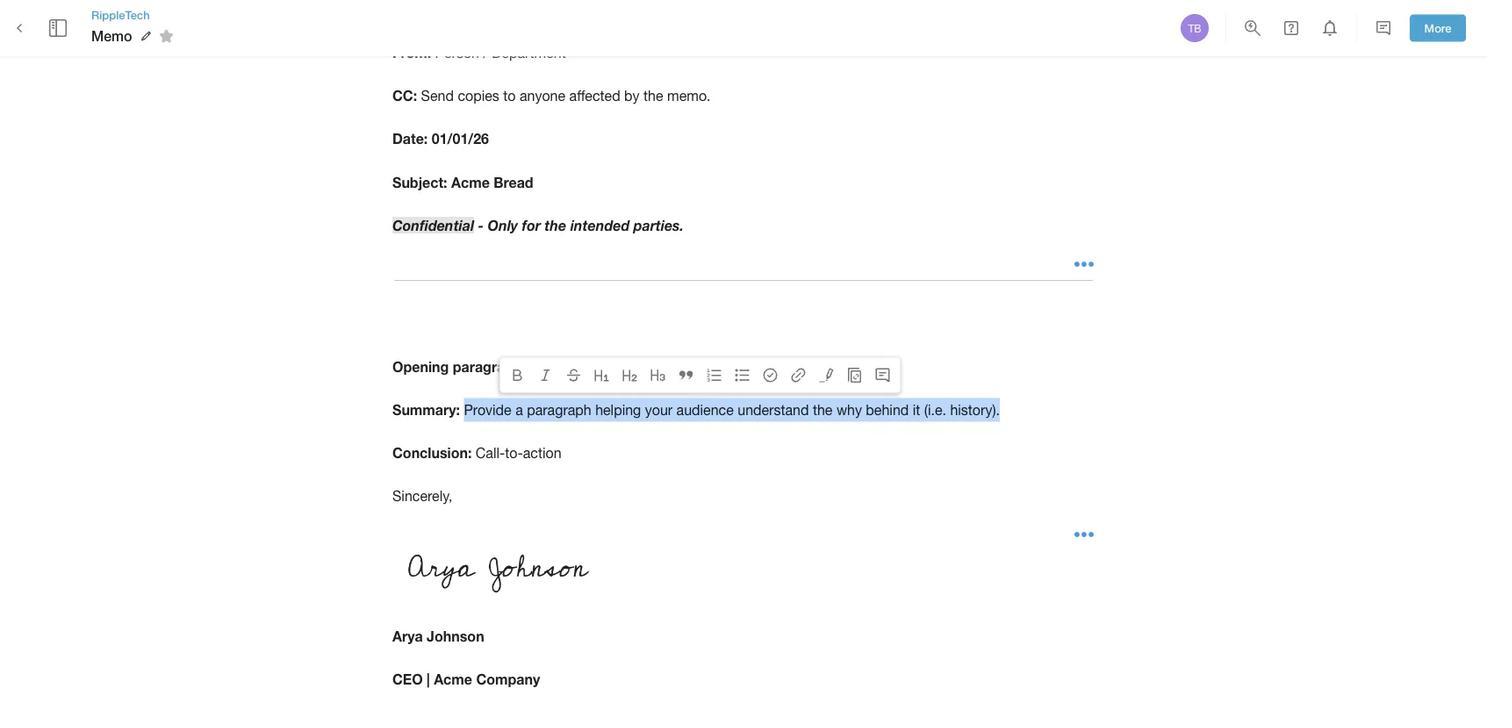 Task type: vqa. For each thing, say whether or not it's contained in the screenshot.
Subject: Acme Bread
yes



Task type: locate. For each thing, give the bounding box(es) containing it.
paragraph:
[[453, 358, 526, 375]]

0 vertical spatial acme
[[451, 174, 490, 190]]

subject: acme bread
[[392, 174, 533, 190]]

the right by
[[644, 88, 663, 104]]

paragraph
[[527, 402, 591, 418]]

acme.
[[802, 359, 846, 375]]

2 vertical spatial the
[[813, 402, 833, 418]]

for
[[522, 217, 541, 234]]

that's
[[759, 359, 798, 375]]

confidential
[[392, 217, 474, 234]]

more
[[1425, 21, 1452, 35]]

(i.e.
[[924, 402, 946, 418]]

1 vertical spatial the
[[545, 217, 566, 234]]

behind
[[866, 402, 909, 418]]

tb
[[1188, 22, 1202, 34]]

the left "why" at bottom
[[813, 402, 833, 418]]

acme
[[451, 174, 490, 190], [434, 671, 472, 688]]

ceo
[[392, 671, 423, 688]]

from: person / department
[[392, 44, 566, 61]]

johnson
[[427, 628, 484, 644]]

2 horizontal spatial the
[[813, 402, 833, 418]]

company
[[476, 671, 540, 688]]

affected
[[569, 88, 620, 104]]

cc: send copies to anyone affected by the memo.
[[392, 87, 711, 104]]

acme right |
[[434, 671, 472, 688]]

opening paragraph: have you seen road runner? yeah. that's acme.
[[392, 358, 846, 375]]

1 horizontal spatial the
[[644, 88, 663, 104]]

date: 01/01/26
[[392, 130, 489, 147]]

anyone
[[520, 88, 565, 104]]

your
[[645, 402, 673, 418]]

1 vertical spatial acme
[[434, 671, 472, 688]]

only
[[488, 217, 518, 234]]

a
[[515, 402, 523, 418]]

audience
[[677, 402, 734, 418]]

the right for at the left top of the page
[[545, 217, 566, 234]]

0 vertical spatial the
[[644, 88, 663, 104]]

0 horizontal spatial the
[[545, 217, 566, 234]]

to-
[[505, 445, 523, 461]]

conclusion:
[[392, 445, 472, 461]]

memo.
[[667, 88, 711, 104]]

|
[[427, 671, 430, 688]]

have
[[530, 359, 562, 375]]

bread
[[494, 174, 533, 190]]

arya
[[392, 628, 423, 644]]

acme left the bread
[[451, 174, 490, 190]]

yeah.
[[721, 359, 755, 375]]

rippletech link
[[91, 7, 180, 23]]

understand
[[738, 402, 809, 418]]

to
[[503, 88, 516, 104]]

the
[[644, 88, 663, 104], [545, 217, 566, 234], [813, 402, 833, 418]]

intended
[[570, 217, 630, 234]]

more button
[[1410, 15, 1466, 42]]

ceo | acme company
[[392, 671, 540, 688]]



Task type: describe. For each thing, give the bounding box(es) containing it.
summary: provide a paragraph helping your audience understand the why behind it (i.e. history).
[[392, 401, 1000, 418]]

by
[[624, 88, 640, 104]]

tb button
[[1178, 11, 1212, 45]]

favorite image
[[156, 26, 177, 47]]

why
[[837, 402, 862, 418]]

/
[[483, 44, 488, 61]]

opening
[[392, 358, 449, 375]]

rippletech
[[91, 8, 150, 21]]

copies
[[458, 88, 499, 104]]

seen
[[593, 359, 623, 375]]

the inside cc: send copies to anyone affected by the memo.
[[644, 88, 663, 104]]

subject:
[[392, 174, 447, 190]]

summary:
[[392, 401, 460, 418]]

sincerely,
[[392, 488, 453, 504]]

-
[[478, 217, 484, 234]]

runner?
[[664, 359, 717, 375]]

road
[[627, 359, 660, 375]]

call-
[[476, 445, 505, 461]]

the inside summary: provide a paragraph helping your audience understand the why behind it (i.e. history).
[[813, 402, 833, 418]]

history).
[[950, 402, 1000, 418]]

arya johnson
[[392, 628, 484, 644]]

memo
[[91, 28, 132, 44]]

from:
[[392, 44, 431, 61]]

it
[[913, 402, 920, 418]]

department
[[492, 44, 566, 61]]

cc:
[[392, 87, 417, 104]]

confidential - only for the intended parties.
[[392, 217, 684, 234]]

conclusion: call-to-action
[[392, 445, 562, 461]]

provide
[[464, 402, 512, 418]]

action
[[523, 445, 562, 461]]

01/01/26
[[432, 130, 489, 147]]

parties.
[[634, 217, 684, 234]]

send
[[421, 88, 454, 104]]

helping
[[595, 402, 641, 418]]

person
[[435, 44, 479, 61]]

date:
[[392, 130, 428, 147]]

you
[[566, 359, 589, 375]]



